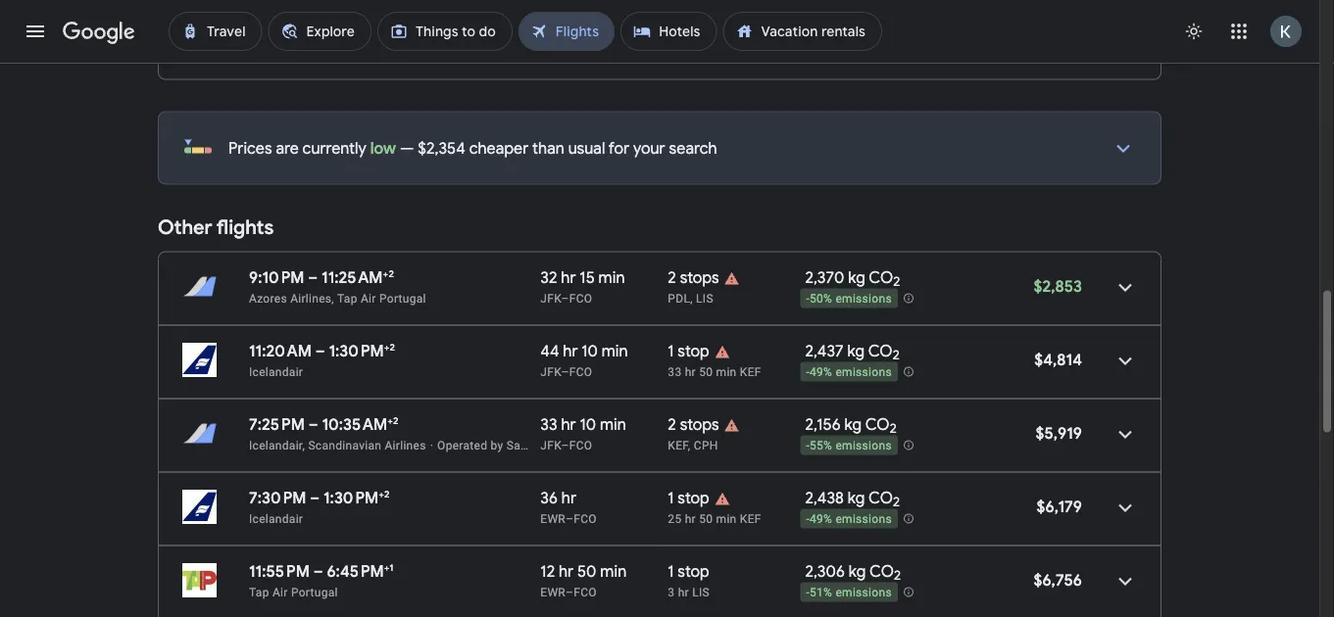 Task type: describe. For each thing, give the bounding box(es) containing it.
layover (1 of 1) is a 25 hr 50 min overnight layover at keflavík international airport in reykjavík. element
[[668, 511, 796, 527]]

portugal for 3:55 pm
[[291, 46, 338, 59]]

air for 6:45 pm
[[273, 586, 288, 600]]

icelandair,
[[249, 439, 305, 453]]

1 1 stop flight. element from the top
[[668, 22, 710, 45]]

11:20 am
[[249, 341, 312, 361]]

total duration 36 hr. element
[[541, 488, 668, 511]]

– right 7:30 pm
[[310, 488, 320, 509]]

55
[[575, 22, 593, 42]]

layover (1 of 1) is a 33 hr 50 min overnight layover at keflavík international airport in reykjavík. element
[[668, 364, 796, 380]]

flight details. leaves newark liberty international airport at 7:30 pm on friday, december 1 and arrives at leonardo da vinci–fiumicino airport at 1:30 pm on sunday, december 3. image
[[1102, 485, 1149, 532]]

cheaper
[[469, 138, 529, 158]]

flight details. leaves john f. kennedy international airport at 11:20 am on friday, december 1 and arrives at leonardo da vinci–fiumicino airport at 1:30 pm on sunday, december 3. image
[[1102, 338, 1149, 385]]

2 1 stop flight. element from the top
[[668, 341, 710, 364]]

airlines
[[385, 439, 426, 453]]

Arrival time: 1:30 PM on  Sunday, December 3. text field
[[329, 341, 395, 361]]

operated
[[437, 439, 488, 453]]

-55% emissions
[[807, 440, 892, 453]]

3
[[668, 586, 675, 600]]

emissions for 2,437
[[836, 366, 892, 380]]

-49% emissions for 2,437
[[807, 366, 892, 380]]

-50% emissions
[[807, 292, 892, 306]]

$6,179
[[1037, 497, 1083, 517]]

2 inside 2,156 kg co 2
[[890, 421, 897, 438]]

min for 12 hr 50 min ewr – fco
[[601, 562, 627, 582]]

air for 3:55 pm
[[273, 46, 288, 59]]

fco for 11
[[570, 46, 593, 59]]

kef , cph
[[668, 439, 719, 453]]

2 stops for 33 hr 10 min
[[668, 415, 720, 435]]

10:00 pm
[[249, 22, 316, 42]]

1 stop 3 hr lis
[[668, 562, 710, 600]]

airlines,
[[290, 292, 334, 305]]

jfk for 44
[[541, 365, 562, 379]]

2 stops flight. element for 33 hr 10 min
[[668, 415, 720, 438]]

layover (1 of 1) is a 2 hr 10 min layover at humberto delgado airport in lisbon. element
[[668, 45, 796, 60]]

50 for 33
[[699, 365, 713, 379]]

sas
[[507, 439, 527, 453]]

change appearance image
[[1171, 8, 1218, 55]]

your
[[633, 138, 666, 158]]

+ for 7:30 pm
[[379, 488, 385, 501]]

1 inside the 10:00 pm – 3:55 pm + 1
[[396, 22, 400, 34]]

fco inside '36 hr ewr – fco'
[[574, 512, 597, 526]]

leaves john f. kennedy international airport at 11:20 am on friday, december 1 and arrives at leonardo da vinci–fiumicino airport at 1:30 pm on sunday, december 3. element
[[249, 341, 395, 361]]

stop inside 1 stop 2 hr 10 min lis
[[678, 22, 710, 42]]

main menu image
[[24, 20, 47, 43]]

ewr inside 12 hr 50 min ewr – fco
[[541, 586, 566, 600]]

pdl
[[668, 292, 691, 305]]

+ for 7:25 pm
[[388, 415, 393, 427]]

$5,919
[[1036, 424, 1083, 444]]

Departure time: 9:10 PM. text field
[[249, 268, 305, 288]]

$6,756
[[1034, 571, 1083, 591]]

kg for 2,306
[[849, 562, 866, 582]]

33 for 10
[[541, 415, 558, 435]]

fco for 33
[[570, 439, 593, 453]]

kg for 2,334
[[848, 22, 865, 42]]

co for 2,334
[[869, 22, 893, 42]]

azores airlines, tap air portugal
[[249, 292, 426, 305]]

– right 11:20 am
[[316, 341, 325, 361]]

stops for 32 hr 15 min
[[680, 268, 720, 288]]

emissions for 2,306
[[836, 587, 892, 600]]

1 inside "11:55 pm – 6:45 pm + 1"
[[390, 562, 394, 574]]

Departure time: 11:20 AM. text field
[[249, 341, 312, 361]]

– inside 32 hr 15 min jfk – fco
[[562, 292, 570, 305]]

hr for 11 hr 55 min jfk – fco
[[557, 22, 571, 42]]

leaves john f. kennedy international airport at 10:00 pm on friday, december 1 and arrives at leonardo da vinci–fiumicino airport at 3:55 pm on saturday, december 2. element
[[249, 22, 400, 42]]

lis inside 1 stop 2 hr 10 min lis
[[733, 46, 751, 59]]

1 vertical spatial portugal
[[379, 292, 426, 305]]

12 hr 50 min ewr – fco
[[541, 562, 627, 600]]

33 hr 10 min jfk – fco
[[541, 415, 626, 453]]

6756 US dollars text field
[[1034, 571, 1083, 591]]

9:10 pm
[[249, 268, 305, 288]]

2 up kef , cph
[[668, 415, 677, 435]]

currently
[[303, 138, 367, 158]]

7:30 pm
[[249, 488, 306, 509]]

7:30 pm – 1:30 pm + 2
[[249, 488, 390, 509]]

-49% emissions for 2,438
[[807, 513, 892, 527]]

leaves newark liberty international airport at 7:30 pm on friday, december 1 and arrives at leonardo da vinci–fiumicino airport at 1:30 pm on sunday, december 3. element
[[249, 488, 390, 509]]

—
[[400, 138, 414, 158]]

4814 US dollars text field
[[1035, 350, 1083, 370]]

tap for 11:55 pm
[[249, 586, 269, 600]]

scandinavian
[[308, 439, 382, 453]]

flights
[[217, 215, 274, 240]]

min inside 1 stop 2 hr 10 min lis
[[710, 46, 730, 59]]

prices are currently low — $2,354 cheaper than usual for your search
[[229, 138, 718, 158]]

pdl , lis
[[668, 292, 714, 305]]

total duration 12 hr 50 min. element
[[541, 562, 668, 585]]

2,437
[[806, 341, 844, 361]]

50 for 12
[[578, 562, 597, 582]]

2 inside 9:10 pm – 11:25 am + 2
[[389, 268, 394, 280]]

2,156 kg co 2
[[806, 415, 897, 438]]

hr for 44 hr 10 min jfk – fco
[[563, 341, 578, 361]]

are
[[276, 138, 299, 158]]

6:45 pm
[[327, 562, 384, 582]]

layover (1 of 1) is a 3 hr layover at humberto delgado airport in lisbon. element
[[668, 585, 796, 601]]

co for 2,438
[[869, 488, 893, 509]]

5919 US dollars text field
[[1036, 424, 1083, 444]]

2,334 kg co 2 -51% emissions
[[806, 22, 900, 60]]

search
[[669, 138, 718, 158]]

icelandair for 11:20 am
[[249, 365, 303, 379]]

1 vertical spatial kef
[[668, 439, 688, 453]]

kef for 2,437
[[740, 365, 762, 379]]

cph
[[694, 439, 719, 453]]

1 stop for 44 hr 10 min
[[668, 341, 710, 361]]

leaves john f. kennedy international airport at 9:10 pm on friday, december 1 and arrives at leonardo da vinci–fiumicino airport at 11:25 am on sunday, december 3. element
[[249, 268, 394, 288]]

1 stop 2 hr 10 min lis
[[668, 22, 751, 59]]

jfk for 11
[[541, 46, 562, 59]]

azores
[[249, 292, 287, 305]]

2853 US dollars text field
[[1034, 277, 1083, 297]]

other flights
[[158, 215, 274, 240]]

44
[[541, 341, 559, 361]]

total duration 33 hr 10 min. element
[[541, 415, 668, 438]]

3 stop from the top
[[678, 488, 710, 509]]

10 inside 1 stop 2 hr 10 min lis
[[693, 46, 706, 59]]

hr for 33 hr 10 min jfk – fco
[[561, 415, 576, 435]]

1 inside 1 stop 3 hr lis
[[668, 562, 674, 582]]

51% inside '2,334 kg co 2 -51% emissions'
[[810, 46, 833, 60]]

Arrival time: 3:55 PM on  Saturday, December 2. text field
[[334, 22, 400, 42]]

min for 32 hr 15 min jfk – fco
[[599, 268, 625, 288]]

12
[[541, 562, 555, 582]]

$2,853
[[1034, 277, 1083, 297]]

other
[[158, 215, 212, 240]]

kg for 2,438
[[848, 488, 866, 509]]

1 vertical spatial air
[[361, 292, 376, 305]]

2 inside 2,437 kg co 2
[[893, 347, 900, 364]]

co for 2,156
[[866, 415, 890, 435]]

– inside '36 hr ewr – fco'
[[566, 512, 574, 526]]

Departure time: 7:25 PM. text field
[[249, 415, 305, 435]]

layover (1 of 2) is a 13 hr 30 min layover at aeroporto joão paulo ii in ponta delgada. layover (2 of 2) is a 7 hr 50 min overnight layover at humberto delgado airport in lisbon. element
[[668, 291, 796, 306]]

more details image
[[1100, 125, 1147, 172]]

7:25 pm – 10:35 am + 2
[[249, 415, 399, 435]]

leaves newark liberty international airport at 11:55 pm on friday, december 1 and arrives at leonardo da vinci–fiumicino airport at 6:45 pm on saturday, december 2. element
[[249, 562, 394, 582]]

– inside 12 hr 50 min ewr – fco
[[566, 586, 574, 600]]

-51% emissions
[[807, 587, 892, 600]]

1:30 pm for 11:20 am
[[329, 341, 384, 361]]



Task type: vqa. For each thing, say whether or not it's contained in the screenshot.
Atms "button"
no



Task type: locate. For each thing, give the bounding box(es) containing it.
1 stop flight. element
[[668, 22, 710, 45], [668, 341, 710, 364], [668, 488, 710, 511], [668, 562, 710, 585]]

1:30 pm
[[329, 341, 384, 361], [324, 488, 379, 509]]

2 inside 2,306 kg co 2
[[894, 568, 901, 585]]

10 inside 44 hr 10 min jfk – fco
[[582, 341, 598, 361]]

co
[[869, 22, 893, 42], [869, 268, 894, 288], [869, 341, 893, 361], [866, 415, 890, 435], [869, 488, 893, 509], [870, 562, 894, 582]]

, inside layover (1 of 2) is a 13 hr 30 min layover at aeroporto joão paulo ii in ponta delgada. layover (2 of 2) is a 7 hr 50 min overnight layover at humberto delgado airport in lisbon. element
[[691, 292, 693, 305]]

portugal
[[291, 46, 338, 59], [379, 292, 426, 305], [291, 586, 338, 600]]

hr inside 32 hr 15 min jfk – fco
[[561, 268, 576, 288]]

jfk right the sas
[[541, 439, 562, 453]]

1 right 6:45 pm
[[390, 562, 394, 574]]

1 2 stops flight. element from the top
[[668, 268, 720, 291]]

2,437 kg co 2
[[806, 341, 900, 364]]

6 - from the top
[[807, 587, 810, 600]]

10 right 44
[[582, 341, 598, 361]]

stop up layover (1 of 1) is a 2 hr 10 min layover at humberto delgado airport in lisbon. "element"
[[678, 22, 710, 42]]

kg inside 2,437 kg co 2
[[848, 341, 865, 361]]

7:25 pm
[[249, 415, 305, 435]]

+ inside '7:30 pm – 1:30 pm + 2'
[[379, 488, 385, 501]]

0 vertical spatial 1:30 pm
[[329, 341, 384, 361]]

min for 25 hr 50 min kef
[[717, 512, 737, 526]]

33 hr 50 min kef
[[668, 365, 762, 379]]

10
[[693, 46, 706, 59], [582, 341, 598, 361], [580, 415, 596, 435]]

total duration 44 hr 10 min. element
[[541, 341, 668, 364]]

10:00 pm – 3:55 pm + 1
[[249, 22, 400, 42]]

- down 2,334
[[807, 46, 810, 60]]

kg right 2,438
[[848, 488, 866, 509]]

hr inside layover (1 of 1) is a 33 hr 50 min overnight layover at keflavík international airport in reykjavík. element
[[685, 365, 696, 379]]

0 vertical spatial stops
[[680, 268, 720, 288]]

fco inside 33 hr 10 min jfk – fco
[[570, 439, 593, 453]]

2 inside '7:30 pm – 1:30 pm + 2'
[[385, 488, 390, 501]]

co inside '2,334 kg co 2 -51% emissions'
[[869, 22, 893, 42]]

Arrival time: 10:35 AM on  Sunday, December 3. text field
[[322, 415, 399, 435]]

Departure time: 7:30 PM. text field
[[249, 488, 306, 509]]

1 stop up 33 hr 50 min kef in the right of the page
[[668, 341, 710, 361]]

low
[[370, 138, 396, 158]]

4 1 stop flight. element from the top
[[668, 562, 710, 585]]

1 vertical spatial 2 stops flight. element
[[668, 415, 720, 438]]

1:30 pm down azores airlines, tap air portugal
[[329, 341, 384, 361]]

emissions
[[836, 46, 892, 60], [836, 292, 892, 306], [836, 366, 892, 380], [836, 440, 892, 453], [836, 513, 892, 527], [836, 587, 892, 600]]

total duration 11 hr 55 min. element
[[541, 22, 668, 45]]

co inside 2,306 kg co 2
[[870, 562, 894, 582]]

– up icelandair, scandinavian airlines
[[309, 415, 318, 435]]

2 vertical spatial air
[[273, 586, 288, 600]]

– down total duration 11 hr 55 min. element
[[562, 46, 570, 59]]

1 jfk from the top
[[541, 46, 562, 59]]

co right 2,437
[[869, 341, 893, 361]]

1 vertical spatial ,
[[688, 439, 691, 453]]

hr up search
[[678, 46, 689, 59]]

– inside 44 hr 10 min jfk – fco
[[562, 365, 570, 379]]

– down total duration 12 hr 50 min. element
[[566, 586, 574, 600]]

0 vertical spatial 51%
[[810, 46, 833, 60]]

9:10 pm – 11:25 am + 2
[[249, 268, 394, 288]]

+ inside the 10:00 pm – 3:55 pm + 1
[[390, 22, 396, 34]]

4 stop from the top
[[678, 562, 710, 582]]

2 stops flight. element up pdl , lis
[[668, 268, 720, 291]]

operated by sas connect
[[437, 439, 576, 453]]

kef up layover (1 of 2) is a 9 hr 30 min layover at keflavík international airport in reykjavík. layover (2 of 2) is a 12 hr 15 min overnight layover at copenhagen airport in copenhagen. element
[[740, 365, 762, 379]]

min for 33 hr 10 min jfk – fco
[[600, 415, 626, 435]]

– down total duration 36 hr. element
[[566, 512, 574, 526]]

fco inside 12 hr 50 min ewr – fco
[[574, 586, 597, 600]]

0 vertical spatial ewr
[[541, 512, 566, 526]]

stop up the 25
[[678, 488, 710, 509]]

1 2 stops from the top
[[668, 268, 720, 288]]

-49% emissions down 2,437 kg co 2
[[807, 366, 892, 380]]

hr right 11
[[557, 22, 571, 42]]

kef left cph
[[668, 439, 688, 453]]

1 vertical spatial 49%
[[810, 513, 833, 527]]

1 up the 25
[[668, 488, 674, 509]]

50 up cph
[[699, 365, 713, 379]]

2 right 2,334
[[893, 28, 900, 44]]

stop up 'layover (1 of 1) is a 3 hr layover at humberto delgado airport in lisbon.' element
[[678, 562, 710, 582]]

Arrival time: 1:30 PM on  Sunday, December 3. text field
[[324, 488, 390, 509]]

min inside 12 hr 50 min ewr – fco
[[601, 562, 627, 582]]

, inside layover (1 of 2) is a 9 hr 30 min layover at keflavík international airport in reykjavík. layover (2 of 2) is a 12 hr 15 min overnight layover at copenhagen airport in copenhagen. element
[[688, 439, 691, 453]]

air down 10:00 pm
[[273, 46, 288, 59]]

than
[[533, 138, 565, 158]]

1 stop up the 25
[[668, 488, 710, 509]]

jfk for 33
[[541, 439, 562, 453]]

49% for 2,438
[[810, 513, 833, 527]]

jfk
[[541, 46, 562, 59], [541, 292, 562, 305], [541, 365, 562, 379], [541, 439, 562, 453]]

50
[[699, 365, 713, 379], [699, 512, 713, 526], [578, 562, 597, 582]]

11:55 pm – 6:45 pm + 1
[[249, 562, 394, 582]]

emissions for 2,438
[[836, 513, 892, 527]]

2 stops
[[668, 268, 720, 288], [668, 415, 720, 435]]

stops
[[680, 268, 720, 288], [680, 415, 720, 435]]

- for 2,438
[[807, 513, 810, 527]]

11:55 pm
[[249, 562, 310, 582]]

tap
[[249, 46, 269, 59], [337, 292, 358, 305], [249, 586, 269, 600]]

jfk down "32"
[[541, 292, 562, 305]]

– up the airlines,
[[308, 268, 318, 288]]

0 horizontal spatial 33
[[541, 415, 558, 435]]

hr inside 1 stop 3 hr lis
[[678, 586, 689, 600]]

tap air portugal down 11:55 pm text field
[[249, 586, 338, 600]]

1 vertical spatial 51%
[[810, 587, 833, 600]]

33 up connect
[[541, 415, 558, 435]]

2 stops up pdl , lis
[[668, 268, 720, 288]]

2 up -55% emissions
[[890, 421, 897, 438]]

– left 6:45 pm
[[314, 562, 323, 582]]

kg up -55% emissions
[[845, 415, 862, 435]]

$2,354
[[418, 138, 466, 158]]

jfk inside 44 hr 10 min jfk – fco
[[541, 365, 562, 379]]

kg right 2,334
[[848, 22, 865, 42]]

flight details. leaves john f. kennedy international airport at 9:10 pm on friday, december 1 and arrives at leonardo da vinci–fiumicino airport at 11:25 am on sunday, december 3. image
[[1102, 264, 1149, 311]]

, up 33 hr 50 min kef in the right of the page
[[691, 292, 693, 305]]

25 hr 50 min kef
[[668, 512, 762, 526]]

co up the -50% emissions
[[869, 268, 894, 288]]

1 vertical spatial tap
[[337, 292, 358, 305]]

2 inside 2,370 kg co 2
[[894, 274, 901, 290]]

icelandair
[[249, 365, 303, 379], [249, 512, 303, 526]]

1 stop from the top
[[678, 22, 710, 42]]

2,334
[[806, 22, 844, 42]]

flight details. leaves john f. kennedy international airport at 7:25 pm on friday, december 1 and arrives at leonardo da vinci–fiumicino airport at 10:35 am on sunday, december 3. image
[[1102, 411, 1149, 458]]

2 inside 11:20 am – 1:30 pm + 2
[[390, 341, 395, 354]]

total duration 32 hr 15 min. element
[[541, 268, 668, 291]]

leaves john f. kennedy international airport at 7:25 pm on friday, december 1 and arrives at leonardo da vinci–fiumicino airport at 10:35 am on sunday, december 3. element
[[249, 415, 399, 435]]

- for 2,156
[[807, 440, 810, 453]]

5 emissions from the top
[[836, 513, 892, 527]]

- inside '2,334 kg co 2 -51% emissions'
[[807, 46, 810, 60]]

jfk inside 32 hr 15 min jfk – fco
[[541, 292, 562, 305]]

2 stops flight. element for 32 hr 15 min
[[668, 268, 720, 291]]

11:25 am
[[322, 268, 383, 288]]

fco
[[570, 46, 593, 59], [570, 292, 593, 305], [570, 365, 593, 379], [570, 439, 593, 453], [574, 512, 597, 526], [574, 586, 597, 600]]

hr inside '36 hr ewr – fco'
[[562, 488, 577, 509]]

0 vertical spatial 33
[[668, 365, 682, 379]]

49% for 2,437
[[810, 366, 833, 380]]

1 vertical spatial -49% emissions
[[807, 513, 892, 527]]

stop up 33 hr 50 min kef in the right of the page
[[678, 341, 710, 361]]

tap for 10:00 pm
[[249, 46, 269, 59]]

– down total duration 44 hr 10 min. element at the bottom of page
[[562, 365, 570, 379]]

3 1 stop flight. element from the top
[[668, 488, 710, 511]]

0 vertical spatial air
[[273, 46, 288, 59]]

2 right 2,306
[[894, 568, 901, 585]]

kg inside 2,438 kg co 2
[[848, 488, 866, 509]]

co right 2,438
[[869, 488, 893, 509]]

3:55 pm
[[334, 22, 390, 42]]

50 right the 25
[[699, 512, 713, 526]]

2,438 kg co 2
[[806, 488, 900, 511]]

2 emissions from the top
[[836, 292, 892, 306]]

icelandair, scandinavian airlines
[[249, 439, 426, 453]]

layover (1 of 2) is a 9 hr 30 min layover at keflavík international airport in reykjavík. layover (2 of 2) is a 12 hr 15 min overnight layover at copenhagen airport in copenhagen. element
[[668, 438, 796, 454]]

hr right 44
[[563, 341, 578, 361]]

33 inside 33 hr 10 min jfk – fco
[[541, 415, 558, 435]]

2 right 11:25 am
[[389, 268, 394, 280]]

fco down 'total duration 33 hr 10 min.' element
[[570, 439, 593, 453]]

+ inside 11:20 am – 1:30 pm + 2
[[384, 341, 390, 354]]

- down 2,438
[[807, 513, 810, 527]]

1 vertical spatial ewr
[[541, 586, 566, 600]]

emissions inside '2,334 kg co 2 -51% emissions'
[[836, 46, 892, 60]]

Arrival time: 11:25 AM on  Sunday, December 3. text field
[[322, 268, 394, 288]]

air down 11:55 pm text field
[[273, 586, 288, 600]]

1 horizontal spatial 33
[[668, 365, 682, 379]]

hr right the 25
[[685, 512, 696, 526]]

0 vertical spatial 50
[[699, 365, 713, 379]]

stops up cph
[[680, 415, 720, 435]]

2 vertical spatial tap
[[249, 586, 269, 600]]

2 stop from the top
[[678, 341, 710, 361]]

emissions down 2,437 kg co 2
[[836, 366, 892, 380]]

kg inside 2,306 kg co 2
[[849, 562, 866, 582]]

– inside 33 hr 10 min jfk – fco
[[562, 439, 570, 453]]

2 down azores airlines, tap air portugal
[[390, 341, 395, 354]]

2
[[893, 28, 900, 44], [668, 46, 675, 59], [389, 268, 394, 280], [668, 268, 677, 288], [894, 274, 901, 290], [390, 341, 395, 354], [893, 347, 900, 364], [393, 415, 399, 427], [668, 415, 677, 435], [890, 421, 897, 438], [385, 488, 390, 501], [893, 494, 900, 511], [894, 568, 901, 585]]

emissions down 2,306 kg co 2
[[836, 587, 892, 600]]

2 stops up kef , cph
[[668, 415, 720, 435]]

– down 'total duration 33 hr 10 min.' element
[[562, 439, 570, 453]]

50 inside 12 hr 50 min ewr – fco
[[578, 562, 597, 582]]

stops up pdl , lis
[[680, 268, 720, 288]]

kef for 2,438
[[740, 512, 762, 526]]

co for 2,437
[[869, 341, 893, 361]]

+ for 11:55 pm
[[384, 562, 390, 574]]

10:35 am
[[322, 415, 388, 435]]

4 jfk from the top
[[541, 439, 562, 453]]

2 vertical spatial portugal
[[291, 586, 338, 600]]

33
[[668, 365, 682, 379], [541, 415, 558, 435]]

1 vertical spatial icelandair
[[249, 512, 303, 526]]

2 icelandair from the top
[[249, 512, 303, 526]]

min inside 44 hr 10 min jfk – fco
[[602, 341, 628, 361]]

2 right 2,370
[[894, 274, 901, 290]]

Arrival time: 6:45 PM on  Saturday, December 2. text field
[[327, 562, 394, 582]]

co up -51% emissions
[[870, 562, 894, 582]]

kg for 2,437
[[848, 341, 865, 361]]

hr for 25 hr 50 min kef
[[685, 512, 696, 526]]

-49% emissions down 2,438 kg co 2
[[807, 513, 892, 527]]

Departure time: 10:00 PM. text field
[[249, 22, 316, 42]]

2 1 stop from the top
[[668, 488, 710, 509]]

co up -55% emissions
[[866, 415, 890, 435]]

hr inside 1 stop 2 hr 10 min lis
[[678, 46, 689, 59]]

fco for 44
[[570, 365, 593, 379]]

- down 2,306
[[807, 587, 810, 600]]

6 emissions from the top
[[836, 587, 892, 600]]

-
[[807, 46, 810, 60], [807, 292, 810, 306], [807, 366, 810, 380], [807, 440, 810, 453], [807, 513, 810, 527], [807, 587, 810, 600]]

kg for 2,156
[[845, 415, 862, 435]]

0 vertical spatial portugal
[[291, 46, 338, 59]]

36 hr ewr – fco
[[541, 488, 597, 526]]

2 stops for 32 hr 15 min
[[668, 268, 720, 288]]

0 vertical spatial lis
[[733, 46, 751, 59]]

jfk inside 11 hr 55 min jfk – fco
[[541, 46, 562, 59]]

2 right 2,437
[[893, 347, 900, 364]]

11 hr 55 min jfk – fco
[[541, 22, 623, 59]]

1 stops from the top
[[680, 268, 720, 288]]

stop inside 1 stop 3 hr lis
[[678, 562, 710, 582]]

for
[[609, 138, 630, 158]]

0 vertical spatial 2 stops
[[668, 268, 720, 288]]

tap air portugal for 10:00 pm
[[249, 46, 338, 59]]

10 for 2 stops
[[580, 415, 596, 435]]

1 vertical spatial 2 stops
[[668, 415, 720, 435]]

tap air portugal for 11:55 pm
[[249, 586, 338, 600]]

2,306
[[806, 562, 845, 582]]

kef
[[740, 365, 762, 379], [668, 439, 688, 453], [740, 512, 762, 526]]

44 hr 10 min jfk – fco
[[541, 341, 628, 379]]

hr inside 44 hr 10 min jfk – fco
[[563, 341, 578, 361]]

fco down 55
[[570, 46, 593, 59]]

51% down 2,306
[[810, 587, 833, 600]]

hr for 12 hr 50 min ewr – fco
[[559, 562, 574, 582]]

, left cph
[[688, 439, 691, 453]]

air
[[273, 46, 288, 59], [361, 292, 376, 305], [273, 586, 288, 600]]

2,438
[[806, 488, 844, 509]]

10 for 1 stop
[[582, 341, 598, 361]]

11:20 am – 1:30 pm + 2
[[249, 341, 395, 361]]

2 jfk from the top
[[541, 292, 562, 305]]

– left 3:55 pm on the left top of the page
[[320, 22, 330, 42]]

- down 2,370
[[807, 292, 810, 306]]

3 jfk from the top
[[541, 365, 562, 379]]

2 inside 2,438 kg co 2
[[893, 494, 900, 511]]

by
[[491, 439, 504, 453]]

hr inside layover (1 of 1) is a 25 hr 50 min overnight layover at keflavík international airport in reykjavík. element
[[685, 512, 696, 526]]

tap air portugal down 10:00 pm
[[249, 46, 338, 59]]

+ for 9:10 pm
[[383, 268, 389, 280]]

fco inside 11 hr 55 min jfk – fco
[[570, 46, 593, 59]]

portugal down leaves john f. kennedy international airport at 10:00 pm on friday, december 1 and arrives at leonardo da vinci–fiumicino airport at 3:55 pm on saturday, december 2. element
[[291, 46, 338, 59]]

50 inside layover (1 of 1) is a 25 hr 50 min overnight layover at keflavík international airport in reykjavík. element
[[699, 512, 713, 526]]

1 51% from the top
[[810, 46, 833, 60]]

32 hr 15 min jfk – fco
[[541, 268, 625, 305]]

Departure time: 11:55 PM. text field
[[249, 562, 310, 582]]

4 emissions from the top
[[836, 440, 892, 453]]

1 stop
[[668, 341, 710, 361], [668, 488, 710, 509]]

6179 US dollars text field
[[1037, 497, 1083, 517]]

0 vertical spatial 10
[[693, 46, 706, 59]]

+ inside the 7:25 pm – 10:35 am + 2
[[388, 415, 393, 427]]

hr for 33 hr 50 min kef
[[685, 365, 696, 379]]

emissions for 2,370
[[836, 292, 892, 306]]

icelandair down the 7:30 pm text box at the bottom
[[249, 512, 303, 526]]

kg
[[848, 22, 865, 42], [848, 268, 866, 288], [848, 341, 865, 361], [845, 415, 862, 435], [848, 488, 866, 509], [849, 562, 866, 582]]

1:30 pm for 7:30 pm
[[324, 488, 379, 509]]

hr for 36 hr ewr – fco
[[562, 488, 577, 509]]

36
[[541, 488, 558, 509]]

+ for 10:00 pm
[[390, 22, 396, 34]]

 image
[[430, 439, 434, 453]]

- for 2,306
[[807, 587, 810, 600]]

50 inside layover (1 of 1) is a 33 hr 50 min overnight layover at keflavík international airport in reykjavík. element
[[699, 365, 713, 379]]

connect
[[530, 439, 576, 453]]

+ for 11:20 am
[[384, 341, 390, 354]]

hr for 32 hr 15 min jfk – fco
[[561, 268, 576, 288]]

2 2 stops flight. element from the top
[[668, 415, 720, 438]]

1 vertical spatial 1 stop
[[668, 488, 710, 509]]

+
[[390, 22, 396, 34], [383, 268, 389, 280], [384, 341, 390, 354], [388, 415, 393, 427], [379, 488, 385, 501], [384, 562, 390, 574]]

2 vertical spatial lis
[[693, 586, 710, 600]]

min for 33 hr 50 min kef
[[717, 365, 737, 379]]

1 1 stop from the top
[[668, 341, 710, 361]]

icelandair for 7:30 pm
[[249, 512, 303, 526]]

kg inside 2,156 kg co 2
[[845, 415, 862, 435]]

- for 2,370
[[807, 292, 810, 306]]

co inside 2,438 kg co 2
[[869, 488, 893, 509]]

2,156
[[806, 415, 841, 435]]

kg up -51% emissions
[[849, 562, 866, 582]]

ewr inside '36 hr ewr – fco'
[[541, 512, 566, 526]]

1 vertical spatial tap air portugal
[[249, 586, 338, 600]]

50 for 25
[[699, 512, 713, 526]]

2 -49% emissions from the top
[[807, 513, 892, 527]]

49% down 2,437
[[810, 366, 833, 380]]

fco for 12
[[574, 586, 597, 600]]

$4,814
[[1035, 350, 1083, 370]]

fco for 32
[[570, 292, 593, 305]]

- for 2,437
[[807, 366, 810, 380]]

2,370 kg co 2
[[806, 268, 901, 290]]

1 vertical spatial 50
[[699, 512, 713, 526]]

hr inside 33 hr 10 min jfk – fco
[[561, 415, 576, 435]]

, for 33 hr 10 min
[[688, 439, 691, 453]]

10 down 44 hr 10 min jfk – fco at bottom left
[[580, 415, 596, 435]]

min for 44 hr 10 min jfk – fco
[[602, 341, 628, 361]]

11
[[541, 22, 553, 42]]

1 -49% emissions from the top
[[807, 366, 892, 380]]

lis inside 1 stop 3 hr lis
[[693, 586, 710, 600]]

32
[[541, 268, 558, 288]]

co inside 2,156 kg co 2
[[866, 415, 890, 435]]

2 inside 1 stop 2 hr 10 min lis
[[668, 46, 675, 59]]

1 49% from the top
[[810, 366, 833, 380]]

hr right 12
[[559, 562, 574, 582]]

2 vertical spatial 50
[[578, 562, 597, 582]]

1 inside 1 stop 2 hr 10 min lis
[[668, 22, 674, 42]]

co inside 2,437 kg co 2
[[869, 341, 893, 361]]

stops for 33 hr 10 min
[[680, 415, 720, 435]]

1 emissions from the top
[[836, 46, 892, 60]]

+ inside 9:10 pm – 11:25 am + 2
[[383, 268, 389, 280]]

ewr down the "36"
[[541, 512, 566, 526]]

prices
[[229, 138, 272, 158]]

jfk for 32
[[541, 292, 562, 305]]

2 49% from the top
[[810, 513, 833, 527]]

1 up 3 in the right bottom of the page
[[668, 562, 674, 582]]

1 up layover (1 of 1) is a 2 hr 10 min layover at humberto delgado airport in lisbon. "element"
[[668, 22, 674, 42]]

3 - from the top
[[807, 366, 810, 380]]

tap air portugal
[[249, 46, 338, 59], [249, 586, 338, 600]]

1 vertical spatial 1:30 pm
[[324, 488, 379, 509]]

jfk down 44
[[541, 365, 562, 379]]

51% down 2,334
[[810, 46, 833, 60]]

emissions down 2,334
[[836, 46, 892, 60]]

min inside 33 hr 10 min jfk – fco
[[600, 415, 626, 435]]

55%
[[810, 440, 833, 453]]

+ inside "11:55 pm – 6:45 pm + 1"
[[384, 562, 390, 574]]

emissions for 2,156
[[836, 440, 892, 453]]

1 vertical spatial 10
[[582, 341, 598, 361]]

portugal for 6:45 pm
[[291, 586, 338, 600]]

50%
[[810, 292, 833, 306]]

0 vertical spatial 2 stops flight. element
[[668, 268, 720, 291]]

0 vertical spatial -49% emissions
[[807, 366, 892, 380]]

0 vertical spatial 1 stop
[[668, 341, 710, 361]]

1 - from the top
[[807, 46, 810, 60]]

usual
[[568, 138, 605, 158]]

2 vertical spatial 10
[[580, 415, 596, 435]]

, for 32 hr 15 min
[[691, 292, 693, 305]]

fco down total duration 36 hr. element
[[574, 512, 597, 526]]

– inside 11 hr 55 min jfk – fco
[[562, 46, 570, 59]]

0 vertical spatial kef
[[740, 365, 762, 379]]

ewr down 12
[[541, 586, 566, 600]]

1:30 pm down scandinavian
[[324, 488, 379, 509]]

1 vertical spatial 33
[[541, 415, 558, 435]]

2 tap air portugal from the top
[[249, 586, 338, 600]]

2 inside '2,334 kg co 2 -51% emissions'
[[893, 28, 900, 44]]

hr right 3 in the right bottom of the page
[[678, 586, 689, 600]]

5 - from the top
[[807, 513, 810, 527]]

49% down 2,438
[[810, 513, 833, 527]]

33 for 50
[[668, 365, 682, 379]]

fco inside 44 hr 10 min jfk – fco
[[570, 365, 593, 379]]

min inside 32 hr 15 min jfk – fco
[[599, 268, 625, 288]]

co for 2,306
[[870, 562, 894, 582]]

1 vertical spatial lis
[[696, 292, 714, 305]]

kg inside 2,370 kg co 2
[[848, 268, 866, 288]]

flight details. leaves newark liberty international airport at 11:55 pm on friday, december 1 and arrives at leonardo da vinci–fiumicino airport at 6:45 pm on saturday, december 2. image
[[1102, 559, 1149, 606]]

kg for 2,370
[[848, 268, 866, 288]]

0 vertical spatial tap air portugal
[[249, 46, 338, 59]]

hr left 15 on the top left
[[561, 268, 576, 288]]

2 inside the 7:25 pm – 10:35 am + 2
[[393, 415, 399, 427]]

2 2 stops from the top
[[668, 415, 720, 435]]

kg inside '2,334 kg co 2 -51% emissions'
[[848, 22, 865, 42]]

2 stops flight. element up kef , cph
[[668, 415, 720, 438]]

25
[[668, 512, 682, 526]]

2 stops flight. element
[[668, 268, 720, 291], [668, 415, 720, 438]]

portugal down leaves newark liberty international airport at 11:55 pm on friday, december 1 and arrives at leonardo da vinci–fiumicino airport at 6:45 pm on saturday, december 2. element
[[291, 586, 338, 600]]

-49% emissions
[[807, 366, 892, 380], [807, 513, 892, 527]]

fco inside 32 hr 15 min jfk – fco
[[570, 292, 593, 305]]

min inside 11 hr 55 min jfk – fco
[[597, 22, 623, 42]]

2 ewr from the top
[[541, 586, 566, 600]]

1 ewr from the top
[[541, 512, 566, 526]]

hr
[[557, 22, 571, 42], [678, 46, 689, 59], [561, 268, 576, 288], [563, 341, 578, 361], [685, 365, 696, 379], [561, 415, 576, 435], [562, 488, 577, 509], [685, 512, 696, 526], [559, 562, 574, 582], [678, 586, 689, 600]]

2 right 2,438
[[893, 494, 900, 511]]

3 emissions from the top
[[836, 366, 892, 380]]

min for 11 hr 55 min jfk – fco
[[597, 22, 623, 42]]

1 vertical spatial stops
[[680, 415, 720, 435]]

4 - from the top
[[807, 440, 810, 453]]

co for 2,370
[[869, 268, 894, 288]]

tap down 10:00 pm
[[249, 46, 269, 59]]

1 icelandair from the top
[[249, 365, 303, 379]]

2 up pdl
[[668, 268, 677, 288]]

kg up the -50% emissions
[[848, 268, 866, 288]]

2,370
[[806, 268, 845, 288]]

hr inside 12 hr 50 min ewr – fco
[[559, 562, 574, 582]]

– down total duration 32 hr 15 min. element
[[562, 292, 570, 305]]

0 vertical spatial icelandair
[[249, 365, 303, 379]]

- down 2,156
[[807, 440, 810, 453]]

1 stop for 36 hr
[[668, 488, 710, 509]]

2,306 kg co 2
[[806, 562, 901, 585]]

15
[[580, 268, 595, 288]]

1 tap air portugal from the top
[[249, 46, 338, 59]]

0 vertical spatial tap
[[249, 46, 269, 59]]

0 vertical spatial ,
[[691, 292, 693, 305]]

jfk inside 33 hr 10 min jfk – fco
[[541, 439, 562, 453]]

tap down 11:55 pm text field
[[249, 586, 269, 600]]

10 inside 33 hr 10 min jfk – fco
[[580, 415, 596, 435]]

ewr
[[541, 512, 566, 526], [541, 586, 566, 600]]

–
[[320, 22, 330, 42], [562, 46, 570, 59], [308, 268, 318, 288], [562, 292, 570, 305], [316, 341, 325, 361], [562, 365, 570, 379], [309, 415, 318, 435], [562, 439, 570, 453], [310, 488, 320, 509], [566, 512, 574, 526], [314, 562, 323, 582], [566, 586, 574, 600]]

co inside 2,370 kg co 2
[[869, 268, 894, 288]]

hr inside 11 hr 55 min jfk – fco
[[557, 22, 571, 42]]

2 stops from the top
[[680, 415, 720, 435]]

2 - from the top
[[807, 292, 810, 306]]

0 vertical spatial 49%
[[810, 366, 833, 380]]

50 right 12
[[578, 562, 597, 582]]

1 up 33 hr 50 min kef in the right of the page
[[668, 341, 674, 361]]

hr down pdl , lis
[[685, 365, 696, 379]]

2 vertical spatial kef
[[740, 512, 762, 526]]

,
[[691, 292, 693, 305], [688, 439, 691, 453]]

2 51% from the top
[[810, 587, 833, 600]]



